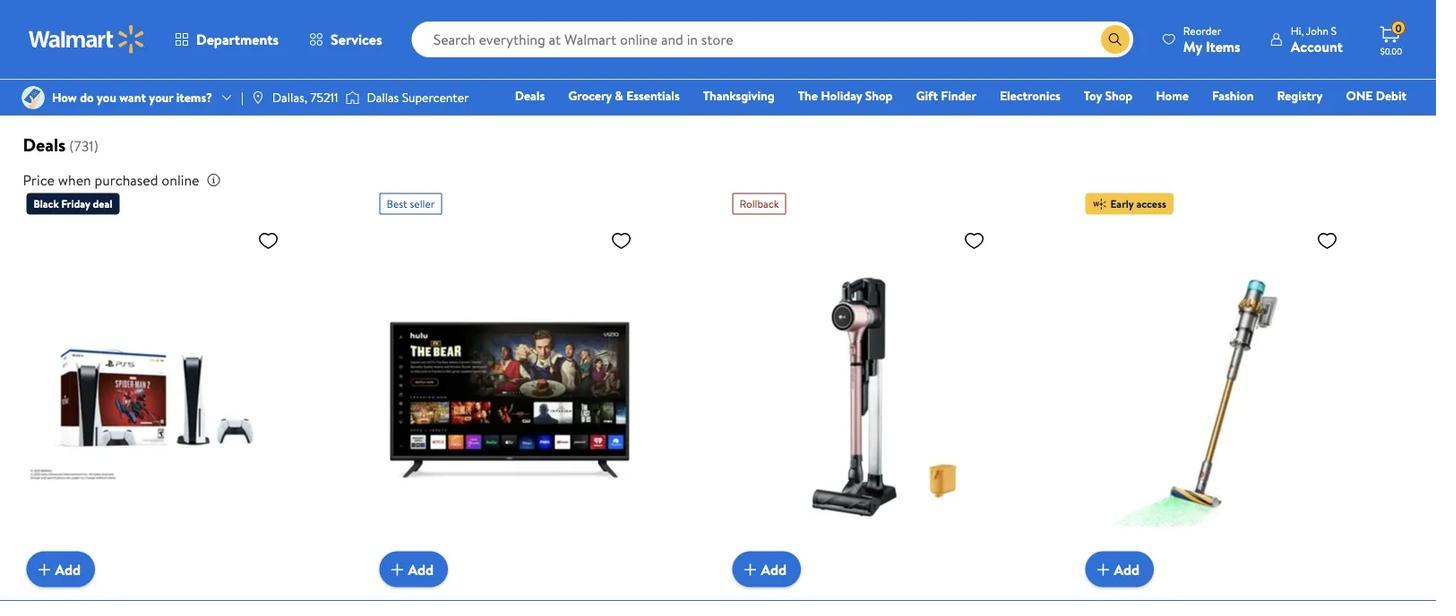 Task type: describe. For each thing, give the bounding box(es) containing it.
departments
[[196, 30, 279, 49]]

0 vertical spatial fashion
[[612, 58, 653, 75]]

deals (731)
[[23, 132, 98, 157]]

patio & garden
[[1238, 58, 1317, 75]]

gift finder
[[916, 87, 977, 104]]

black for black friday deals preview
[[62, 58, 91, 75]]

the
[[798, 87, 818, 104]]

flash deals
[[172, 58, 232, 75]]

seller
[[410, 196, 435, 212]]

add button for best seller
[[380, 552, 448, 588]]

floor
[[1035, 58, 1064, 75]]

how
[[52, 89, 77, 106]]

video
[[705, 58, 737, 75]]

shop inside "link"
[[866, 87, 893, 104]]

food
[[1151, 58, 1178, 75]]

deals inside black friday deals preview
[[57, 70, 87, 88]]

hi,
[[1291, 23, 1304, 38]]

add to favorites list, playstation 5 disc console - marvel's spider-man 2 bundle image
[[258, 229, 279, 251]]

price when purchased online
[[23, 170, 199, 190]]

best
[[387, 196, 407, 212]]

price
[[23, 170, 55, 190]]

friday for deal
[[61, 196, 90, 212]]

walmart+
[[1354, 112, 1407, 130]]

1 vertical spatial home
[[1156, 87, 1189, 104]]

food & beverages
[[1142, 58, 1198, 88]]

add to favorites list, vizio 50" class v-series 4k uhd led smart tv v505-j09 image
[[611, 229, 632, 251]]

|
[[241, 89, 244, 106]]

baby
[[1372, 58, 1398, 75]]

thanksgiving
[[703, 87, 775, 104]]

thanksgiving link
[[695, 86, 783, 105]]

toy shop
[[1084, 87, 1133, 104]]

0 vertical spatial home link
[[478, 0, 571, 77]]

deal
[[93, 196, 112, 212]]

patio & garden link
[[1231, 0, 1324, 77]]

baby link
[[1338, 0, 1432, 77]]

black friday deals preview
[[57, 58, 132, 88]]

you
[[97, 89, 116, 106]]

add for best seller
[[408, 560, 434, 579]]

Walmart Site-Wide search field
[[412, 22, 1134, 57]]

add to cart image for best
[[387, 559, 408, 580]]

gift finder link
[[908, 86, 985, 105]]

preview
[[90, 70, 132, 88]]

& for beverages
[[1181, 58, 1189, 75]]

home image
[[492, 0, 557, 53]]

one
[[1346, 87, 1373, 104]]

1 vertical spatial home link
[[1148, 86, 1197, 105]]

dallas
[[367, 89, 399, 106]]

seasonal
[[807, 58, 854, 75]]

essentials
[[627, 87, 680, 104]]

flash deals image
[[170, 0, 234, 53]]

add button for black friday deal
[[26, 552, 95, 588]]

floorcare image
[[1030, 0, 1095, 53]]

0 horizontal spatial fashion link
[[586, 0, 679, 77]]

black friday deals preview link
[[48, 0, 141, 89]]

walmart+ link
[[1346, 111, 1415, 130]]

deals left the grocery
[[515, 87, 545, 104]]

vizio 50" class v-series 4k uhd led smart tv v505-j09 image
[[380, 222, 639, 573]]

when
[[58, 170, 91, 190]]

do
[[80, 89, 94, 106]]

early
[[1111, 196, 1134, 212]]

departments button
[[160, 18, 294, 61]]

dining
[[938, 70, 971, 88]]

lg cord zero a9 cordless stick vacuum - a912pm image
[[733, 222, 993, 573]]

1 horizontal spatial fashion
[[1213, 87, 1254, 104]]

seasonal decor image
[[815, 0, 880, 53]]

john
[[1307, 23, 1329, 38]]

Search search field
[[412, 22, 1134, 57]]

search icon image
[[1108, 32, 1123, 47]]

add to favorites list, dyson v15 detect absolute vacuum | iron/gold | new image
[[1317, 229, 1338, 251]]

black friday deals image
[[62, 0, 127, 53]]

toy
[[1084, 87, 1102, 104]]

fashion image
[[600, 0, 665, 53]]

food & beverages link
[[1123, 0, 1217, 89]]

holiday
[[821, 87, 863, 104]]

next slide for chipmodulewithimages list image
[[1353, 18, 1396, 61]]

grocery
[[568, 87, 612, 104]]

one debit walmart+
[[1346, 87, 1407, 130]]

reorder
[[1184, 23, 1222, 38]]

legal information image
[[207, 173, 221, 187]]

black friday deal
[[34, 196, 112, 212]]

0
[[1396, 20, 1402, 36]]

deals up price
[[23, 132, 66, 157]]



Task type: vqa. For each thing, say whether or not it's contained in the screenshot.
the 39.5
no



Task type: locate. For each thing, give the bounding box(es) containing it.
fashion down patio on the top right of the page
[[1213, 87, 1254, 104]]

baby image
[[1353, 0, 1417, 53]]

shop
[[866, 87, 893, 104], [1105, 87, 1133, 104]]

black down price
[[34, 196, 59, 212]]

0 vertical spatial black
[[62, 58, 91, 75]]

0 vertical spatial friday
[[94, 58, 127, 75]]

toys
[[405, 58, 429, 75]]

&
[[973, 58, 981, 75], [1181, 58, 1189, 75], [1268, 58, 1277, 75], [615, 87, 624, 104]]

2 add to cart image from the left
[[387, 559, 408, 580]]

how do you want your items?
[[52, 89, 212, 106]]

items
[[1206, 36, 1241, 56]]

1 horizontal spatial home
[[1156, 87, 1189, 104]]

1 vertical spatial friday
[[61, 196, 90, 212]]

fashion link up grocery & essentials
[[586, 0, 679, 77]]

registry
[[1277, 87, 1323, 104]]

add to cart image for black
[[34, 559, 55, 580]]

your
[[149, 89, 173, 106]]

add
[[55, 560, 81, 579], [408, 560, 434, 579], [761, 560, 787, 579], [1114, 560, 1140, 579]]

1 horizontal spatial  image
[[345, 89, 360, 107]]

1 add from the left
[[55, 560, 81, 579]]

fashion link
[[586, 0, 679, 77], [1204, 86, 1262, 105]]

0 horizontal spatial black
[[34, 196, 59, 212]]

home link up the deals link
[[478, 0, 571, 77]]

video games
[[705, 58, 775, 75]]

home down 'food'
[[1156, 87, 1189, 104]]

dallas,
[[272, 89, 307, 106]]

4 add from the left
[[1114, 560, 1140, 579]]

care
[[1067, 58, 1090, 75]]

3 add button from the left
[[733, 552, 801, 588]]

tech image
[[277, 0, 342, 53]]

friday down when
[[61, 196, 90, 212]]

3 add to cart image from the left
[[740, 559, 761, 580]]

fashion link down patio on the top right of the page
[[1204, 86, 1262, 105]]

access
[[1137, 196, 1167, 212]]

toy shop link
[[1076, 86, 1141, 105]]

0 horizontal spatial home
[[508, 58, 541, 75]]

seasonal decor link
[[801, 0, 894, 77]]

& inside kitchen & dining
[[973, 58, 981, 75]]

& right the dining
[[973, 58, 981, 75]]

1 horizontal spatial friday
[[94, 58, 127, 75]]

1 add button from the left
[[26, 552, 95, 588]]

1 shop from the left
[[866, 87, 893, 104]]

 image for dallas, 75211
[[251, 91, 265, 105]]

black down walmart image
[[62, 58, 91, 75]]

2 add from the left
[[408, 560, 434, 579]]

black inside black friday deals preview
[[62, 58, 91, 75]]

purchased
[[95, 170, 158, 190]]

shop down decor
[[866, 87, 893, 104]]

& right patio on the top right of the page
[[1268, 58, 1277, 75]]

4 add button from the left
[[1086, 552, 1154, 588]]

decor
[[857, 58, 888, 75]]

gift
[[916, 87, 938, 104]]

video games link
[[693, 0, 786, 77]]

1 vertical spatial black
[[34, 196, 59, 212]]

3 add from the left
[[761, 560, 787, 579]]

0 horizontal spatial shop
[[866, 87, 893, 104]]

patio
[[1238, 58, 1265, 75]]

0 horizontal spatial fashion
[[612, 58, 653, 75]]

deals link
[[507, 86, 553, 105]]

food & beverages image
[[1138, 0, 1202, 53]]

kitchen & dining link
[[908, 0, 1002, 89]]

friday for deals
[[94, 58, 127, 75]]

2 shop from the left
[[1105, 87, 1133, 104]]

seasonal decor
[[807, 58, 888, 75]]

& for garden
[[1268, 58, 1277, 75]]

floor care
[[1035, 58, 1090, 75]]

0 horizontal spatial friday
[[61, 196, 90, 212]]

2 horizontal spatial add to cart image
[[740, 559, 761, 580]]

playstation 5 disc console - marvel's spider-man 2 bundle image
[[26, 222, 286, 573]]

home up the deals link
[[508, 58, 541, 75]]

services
[[331, 30, 382, 49]]

add to favorites list, lg cord zero a9 cordless stick vacuum - a912pm image
[[964, 229, 985, 251]]

grocery & essentials link
[[560, 86, 688, 105]]

 image right 75211
[[345, 89, 360, 107]]

& right 'food'
[[1181, 58, 1189, 75]]

 image for dallas supercenter
[[345, 89, 360, 107]]

early access
[[1111, 196, 1167, 212]]

registry link
[[1269, 86, 1331, 105]]

1 add to cart image from the left
[[34, 559, 55, 580]]

services button
[[294, 18, 398, 61]]

walmart image
[[29, 25, 145, 54]]

friday inside black friday deals preview
[[94, 58, 127, 75]]

account
[[1291, 36, 1343, 56]]

games
[[740, 58, 775, 75]]

& for dining
[[973, 58, 981, 75]]

0 horizontal spatial home link
[[478, 0, 571, 77]]

finder
[[941, 87, 977, 104]]

online
[[162, 170, 199, 190]]

 image
[[22, 86, 45, 109]]

the holiday shop
[[798, 87, 893, 104]]

grocery & essentials
[[568, 87, 680, 104]]

& for essentials
[[615, 87, 624, 104]]

1 horizontal spatial black
[[62, 58, 91, 75]]

beverages
[[1142, 70, 1198, 88]]

dallas, 75211
[[272, 89, 338, 106]]

home link down 'food'
[[1148, 86, 1197, 105]]

dyson v15 detect absolute vacuum | iron/gold | new image
[[1086, 222, 1346, 573]]

toys link
[[371, 0, 464, 77]]

1 vertical spatial fashion link
[[1204, 86, 1262, 105]]

flash
[[172, 58, 200, 75]]

deals up how
[[57, 70, 87, 88]]

debit
[[1376, 87, 1407, 104]]

flash deals link
[[155, 0, 249, 77]]

kitchen and dining image
[[923, 0, 987, 53]]

1 horizontal spatial home link
[[1148, 86, 1197, 105]]

rollback
[[740, 196, 779, 212]]

want
[[119, 89, 146, 106]]

reorder my items
[[1184, 23, 1241, 56]]

$0.00
[[1381, 45, 1403, 57]]

s
[[1332, 23, 1337, 38]]

add for rollback
[[761, 560, 787, 579]]

friday up you
[[94, 58, 127, 75]]

0 horizontal spatial  image
[[251, 91, 265, 105]]

1 horizontal spatial shop
[[1105, 87, 1133, 104]]

my
[[1184, 36, 1203, 56]]

0 vertical spatial fashion link
[[586, 0, 679, 77]]

shop right 'toy'
[[1105, 87, 1133, 104]]

1 horizontal spatial fashion link
[[1204, 86, 1262, 105]]

kitchen
[[928, 58, 970, 75]]

electronics
[[1000, 87, 1061, 104]]

add to cart image
[[34, 559, 55, 580], [387, 559, 408, 580], [740, 559, 761, 580]]

0 vertical spatial home
[[508, 58, 541, 75]]

black for black friday deal
[[34, 196, 59, 212]]

one debit link
[[1338, 86, 1415, 105]]

2 add button from the left
[[380, 552, 448, 588]]

& right the grocery
[[615, 87, 624, 104]]

1 vertical spatial fashion
[[1213, 87, 1254, 104]]

deals right flash
[[203, 58, 232, 75]]

add button for rollback
[[733, 552, 801, 588]]

best seller
[[387, 196, 435, 212]]

hi, john s account
[[1291, 23, 1343, 56]]

add for black friday deal
[[55, 560, 81, 579]]

items?
[[176, 89, 212, 106]]

toys image
[[385, 0, 449, 53]]

floor care link
[[1016, 0, 1109, 77]]

0 horizontal spatial add to cart image
[[34, 559, 55, 580]]

video games image
[[708, 0, 772, 53]]

kitchen & dining
[[928, 58, 981, 88]]

friday
[[94, 58, 127, 75], [61, 196, 90, 212]]

 image
[[345, 89, 360, 107], [251, 91, 265, 105]]

1 horizontal spatial add to cart image
[[387, 559, 408, 580]]

(731)
[[69, 136, 98, 156]]

electronics link
[[992, 86, 1069, 105]]

patio & garden image
[[1245, 0, 1310, 53]]

add to cart image
[[1093, 559, 1114, 580]]

the holiday shop link
[[790, 86, 901, 105]]

fashion up grocery & essentials link
[[612, 58, 653, 75]]

 image right |
[[251, 91, 265, 105]]

home link
[[478, 0, 571, 77], [1148, 86, 1197, 105]]

supercenter
[[402, 89, 469, 106]]

dallas supercenter
[[367, 89, 469, 106]]

& inside the food & beverages
[[1181, 58, 1189, 75]]

garden
[[1280, 58, 1317, 75]]

75211
[[310, 89, 338, 106]]



